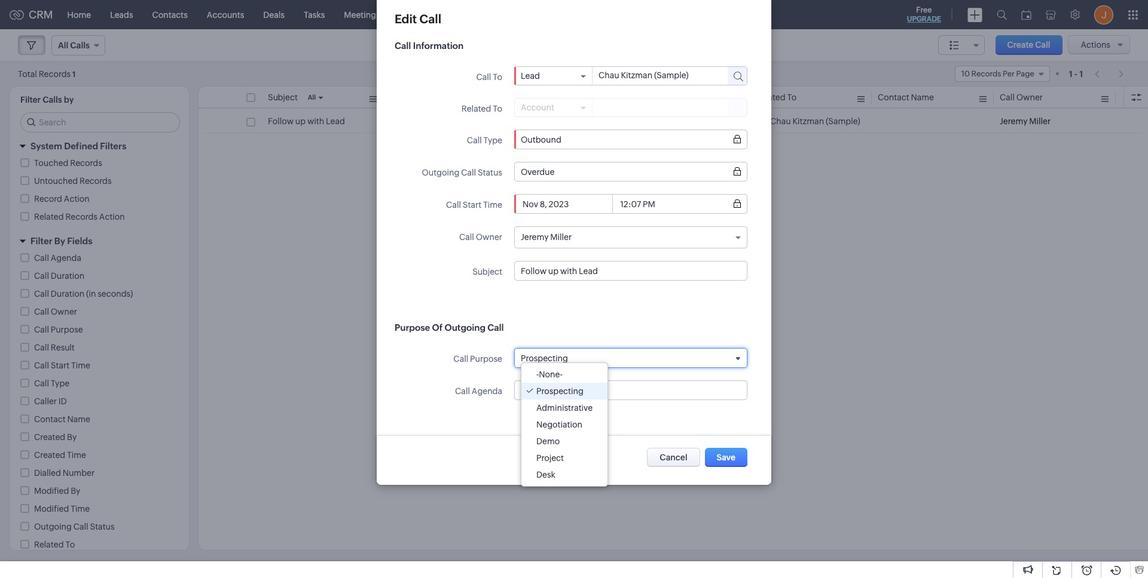 Task type: locate. For each thing, give the bounding box(es) containing it.
1 vertical spatial contact
[[34, 415, 66, 425]]

duration left (in
[[51, 289, 84, 299]]

related down record
[[34, 212, 64, 222]]

action
[[64, 194, 90, 204], [99, 212, 125, 222]]

prospecting up -none-
[[521, 354, 568, 363]]

1 horizontal spatial contact name
[[878, 93, 934, 102]]

2 horizontal spatial 1
[[1080, 69, 1083, 79]]

project
[[536, 454, 564, 463]]

modified
[[34, 487, 69, 496], [34, 505, 69, 514]]

outbound
[[521, 135, 561, 144]]

all
[[308, 94, 316, 101]]

2 horizontal spatial call owner
[[1000, 93, 1043, 102]]

seconds)
[[98, 289, 133, 299]]

0 vertical spatial start
[[529, 93, 547, 102]]

modified down modified by
[[34, 505, 69, 514]]

1 vertical spatial outgoing call status
[[34, 523, 115, 532]]

2 modified from the top
[[34, 505, 69, 514]]

1 horizontal spatial subject
[[473, 267, 502, 277]]

create call
[[1008, 40, 1051, 50]]

to up chau
[[787, 93, 797, 102]]

records for related
[[65, 212, 97, 222]]

modified for modified by
[[34, 487, 69, 496]]

information
[[413, 41, 464, 51]]

name
[[911, 93, 934, 102], [67, 415, 90, 425]]

filter
[[20, 95, 41, 105], [31, 236, 52, 246]]

home link
[[58, 0, 101, 29]]

call purpose down purpose of outgoing call
[[454, 355, 502, 364]]

by down number
[[71, 487, 80, 496]]

call owner
[[1000, 93, 1043, 102], [459, 233, 502, 242], [34, 307, 77, 317]]

create menu element
[[961, 0, 990, 29]]

outgoing
[[422, 168, 460, 178], [445, 323, 486, 333], [34, 523, 72, 532]]

1 horizontal spatial agenda
[[472, 387, 502, 397]]

0 vertical spatial outgoing call status
[[422, 168, 502, 178]]

lead
[[521, 71, 540, 81], [326, 117, 345, 126]]

1 horizontal spatial name
[[911, 93, 934, 102]]

owner
[[1017, 93, 1043, 102], [476, 233, 502, 242], [51, 307, 77, 317]]

2 vertical spatial related to
[[34, 541, 75, 550]]

upgrade
[[907, 15, 941, 23]]

action up filter by fields dropdown button
[[99, 212, 125, 222]]

1 horizontal spatial call agenda
[[455, 387, 502, 397]]

filter by fields button
[[10, 231, 189, 252]]

1 horizontal spatial owner
[[476, 233, 502, 242]]

related to down call to
[[462, 104, 502, 114]]

fields
[[67, 236, 92, 246]]

0 vertical spatial status
[[478, 168, 502, 178]]

2 horizontal spatial call start time
[[512, 93, 568, 102]]

1 horizontal spatial jeremy
[[1000, 117, 1028, 126]]

call start time
[[512, 93, 568, 102], [446, 200, 502, 210], [34, 361, 90, 371]]

call type up caller id
[[34, 379, 69, 389]]

call inside button
[[1035, 40, 1051, 50]]

call type
[[467, 136, 502, 145], [34, 379, 69, 389]]

related to up chau
[[756, 93, 797, 102]]

1 vertical spatial subject
[[473, 267, 502, 277]]

1 vertical spatial lead
[[326, 117, 345, 126]]

jeremy miller
[[1000, 117, 1051, 126], [521, 233, 572, 242]]

2 vertical spatial outgoing
[[34, 523, 72, 532]]

filter down total
[[20, 95, 41, 105]]

demo
[[536, 437, 560, 446]]

-
[[1075, 69, 1078, 79], [536, 370, 539, 379]]

leads link
[[101, 0, 143, 29]]

1 for total records 1
[[72, 70, 76, 79]]

to down call to
[[493, 104, 502, 114]]

0 horizontal spatial call agenda
[[34, 254, 81, 263]]

call duration up call duration (in seconds)
[[34, 272, 84, 281]]

with
[[307, 117, 324, 126]]

call purpose up result
[[34, 325, 83, 335]]

1 modified from the top
[[34, 487, 69, 496]]

None button
[[647, 449, 700, 468], [705, 449, 748, 468], [647, 449, 700, 468], [705, 449, 748, 468]]

navigation
[[1089, 65, 1130, 83]]

by left "fields"
[[54, 236, 65, 246]]

meetings
[[344, 10, 380, 19]]

2 vertical spatial start
[[51, 361, 69, 371]]

chau kitzman (sample) link
[[756, 115, 860, 127]]

by inside filter by fields dropdown button
[[54, 236, 65, 246]]

type up id
[[51, 379, 69, 389]]

prospecting
[[521, 354, 568, 363], [536, 387, 584, 396]]

follow
[[268, 117, 294, 126]]

call duration up outbound field
[[634, 93, 684, 102]]

search element
[[990, 0, 1014, 29]]

crm
[[29, 8, 53, 21]]

type left outbound
[[484, 136, 502, 145]]

2 horizontal spatial related to
[[756, 93, 797, 102]]

calls
[[399, 10, 418, 19], [43, 95, 62, 105]]

call information
[[395, 41, 464, 51]]

call duration
[[634, 93, 684, 102], [34, 272, 84, 281]]

by for created
[[67, 433, 77, 443]]

calendar image
[[1022, 10, 1032, 19]]

tree
[[522, 363, 608, 487]]

Overdue field
[[521, 167, 741, 177]]

records up "fields"
[[65, 212, 97, 222]]

1 vertical spatial call type
[[34, 379, 69, 389]]

1 vertical spatial filter
[[31, 236, 52, 246]]

call agenda
[[34, 254, 81, 263], [455, 387, 502, 397]]

up
[[295, 117, 306, 126]]

to
[[493, 72, 502, 82], [787, 93, 797, 102], [493, 104, 502, 114], [65, 541, 75, 550]]

1 vertical spatial call owner
[[459, 233, 502, 242]]

1 vertical spatial jeremy miller
[[521, 233, 572, 242]]

prospecting up administrative
[[536, 387, 584, 396]]

by
[[64, 95, 74, 105]]

1 vertical spatial agenda
[[472, 387, 502, 397]]

0 vertical spatial calls
[[399, 10, 418, 19]]

purpose
[[395, 323, 430, 333], [51, 325, 83, 335], [470, 355, 502, 364]]

1 horizontal spatial action
[[99, 212, 125, 222]]

total
[[18, 69, 37, 79]]

0 vertical spatial miller
[[1029, 117, 1051, 126]]

id
[[59, 397, 67, 407]]

result
[[51, 343, 75, 353]]

agenda
[[51, 254, 81, 263], [472, 387, 502, 397]]

account
[[521, 103, 554, 112]]

2 vertical spatial call owner
[[34, 307, 77, 317]]

1 horizontal spatial related to
[[462, 104, 502, 114]]

1 vertical spatial call duration
[[34, 272, 84, 281]]

meetings link
[[335, 0, 390, 29]]

records up filter calls by at the left of page
[[39, 69, 71, 79]]

0 horizontal spatial jeremy miller
[[521, 233, 572, 242]]

1 horizontal spatial lead
[[521, 71, 540, 81]]

0 horizontal spatial status
[[90, 523, 115, 532]]

1 horizontal spatial -
[[1075, 69, 1078, 79]]

call duration (in seconds)
[[34, 289, 133, 299]]

filter by fields
[[31, 236, 92, 246]]

records down the touched records
[[80, 176, 112, 186]]

1 horizontal spatial call start time
[[446, 200, 502, 210]]

1 inside total records 1
[[72, 70, 76, 79]]

purpose left the of
[[395, 323, 430, 333]]

created
[[34, 433, 65, 443], [34, 451, 65, 461]]

0 vertical spatial modified
[[34, 487, 69, 496]]

1 created from the top
[[34, 433, 65, 443]]

touched
[[34, 158, 68, 168]]

purpose down purpose of outgoing call
[[470, 355, 502, 364]]

1 vertical spatial -
[[536, 370, 539, 379]]

0 vertical spatial jeremy
[[1000, 117, 1028, 126]]

0 vertical spatial call purpose
[[34, 325, 83, 335]]

1 for 1 - 1
[[1080, 69, 1083, 79]]

0 vertical spatial action
[[64, 194, 90, 204]]

administrative
[[536, 403, 593, 413]]

created up dialled
[[34, 451, 65, 461]]

kitzman
[[793, 117, 824, 126]]

negotiation
[[536, 420, 582, 430]]

outgoing call status
[[422, 168, 502, 178], [34, 523, 115, 532]]

crm link
[[10, 8, 53, 21]]

filters
[[100, 141, 126, 151]]

1 horizontal spatial calls
[[399, 10, 418, 19]]

calls up call information
[[399, 10, 418, 19]]

1 horizontal spatial call type
[[467, 136, 502, 145]]

lead up account
[[521, 71, 540, 81]]

0 horizontal spatial agenda
[[51, 254, 81, 263]]

lead right with
[[326, 117, 345, 126]]

1 vertical spatial by
[[67, 433, 77, 443]]

created up created time
[[34, 433, 65, 443]]

0 horizontal spatial call purpose
[[34, 325, 83, 335]]

0 vertical spatial contact
[[878, 93, 909, 102]]

1 vertical spatial related to
[[462, 104, 502, 114]]

0 horizontal spatial call type
[[34, 379, 69, 389]]

call result
[[34, 343, 75, 353]]

1 vertical spatial call agenda
[[455, 387, 502, 397]]

call
[[420, 12, 441, 26], [1035, 40, 1051, 50], [395, 41, 411, 51], [476, 72, 491, 82], [512, 93, 527, 102], [634, 93, 649, 102], [1000, 93, 1015, 102], [467, 136, 482, 145], [461, 168, 476, 178], [446, 200, 461, 210], [459, 233, 474, 242], [34, 254, 49, 263], [34, 272, 49, 281], [34, 289, 49, 299], [34, 307, 49, 317], [488, 323, 504, 333], [34, 325, 49, 335], [34, 343, 49, 353], [454, 355, 468, 364], [34, 361, 49, 371], [34, 379, 49, 389], [455, 387, 470, 397], [73, 523, 88, 532]]

0 vertical spatial by
[[54, 236, 65, 246]]

edit
[[395, 12, 417, 26]]

record
[[34, 194, 62, 204]]

filter calls by
[[20, 95, 74, 105]]

hh:mm a text field
[[619, 199, 664, 209]]

contacts link
[[143, 0, 197, 29]]

records for total
[[39, 69, 71, 79]]

calls inside the calls link
[[399, 10, 418, 19]]

system defined filters button
[[10, 136, 189, 157]]

created for created by
[[34, 433, 65, 443]]

jeremy
[[1000, 117, 1028, 126], [521, 233, 549, 242]]

None text field
[[593, 67, 717, 84], [593, 99, 721, 115], [521, 266, 741, 276], [521, 386, 741, 396], [593, 67, 717, 84], [593, 99, 721, 115], [521, 266, 741, 276], [521, 386, 741, 396]]

calls link
[[390, 0, 428, 29]]

related to down 'modified time'
[[34, 541, 75, 550]]

1 horizontal spatial type
[[484, 136, 502, 145]]

1 horizontal spatial call purpose
[[454, 355, 502, 364]]

- inside tree
[[536, 370, 539, 379]]

2 vertical spatial duration
[[51, 289, 84, 299]]

contact name
[[878, 93, 934, 102], [34, 415, 90, 425]]

purpose up result
[[51, 325, 83, 335]]

1 horizontal spatial jeremy miller
[[1000, 117, 1051, 126]]

0 vertical spatial subject
[[268, 93, 298, 102]]

deals
[[263, 10, 285, 19]]

0 vertical spatial type
[[484, 136, 502, 145]]

modified down dialled
[[34, 487, 69, 496]]

0 horizontal spatial -
[[536, 370, 539, 379]]

call type left outbound
[[467, 136, 502, 145]]

search image
[[997, 10, 1007, 20]]

2 created from the top
[[34, 451, 65, 461]]

records down defined
[[70, 158, 102, 168]]

duration up outbound field
[[651, 93, 684, 102]]

start
[[529, 93, 547, 102], [463, 200, 482, 210], [51, 361, 69, 371]]

0 vertical spatial created
[[34, 433, 65, 443]]

filter inside dropdown button
[[31, 236, 52, 246]]

0 horizontal spatial 1
[[72, 70, 76, 79]]

0 horizontal spatial miller
[[550, 233, 572, 242]]

call purpose
[[34, 325, 83, 335], [454, 355, 502, 364]]

overdue
[[521, 167, 555, 177]]

1 vertical spatial miller
[[550, 233, 572, 242]]

0 horizontal spatial contact name
[[34, 415, 90, 425]]

status down number
[[90, 523, 115, 532]]

profile image
[[1094, 5, 1114, 24]]

0 vertical spatial filter
[[20, 95, 41, 105]]

by for filter
[[54, 236, 65, 246]]

filter left "fields"
[[31, 236, 52, 246]]

status
[[478, 168, 502, 178], [90, 523, 115, 532]]

none-
[[539, 370, 563, 379]]

Prospecting field
[[521, 354, 741, 363]]

prospecting inside tree
[[536, 387, 584, 396]]

profile element
[[1087, 0, 1121, 29]]

0 vertical spatial agenda
[[51, 254, 81, 263]]

1 horizontal spatial purpose
[[395, 323, 430, 333]]

actions
[[1081, 40, 1111, 50]]

calls left by
[[43, 95, 62, 105]]

1 vertical spatial call start time
[[446, 200, 502, 210]]

record action
[[34, 194, 90, 204]]

1 vertical spatial start
[[463, 200, 482, 210]]

follow up with lead link
[[268, 115, 345, 127]]

0 horizontal spatial purpose
[[51, 325, 83, 335]]

duration up call duration (in seconds)
[[51, 272, 84, 281]]

0 horizontal spatial outgoing call status
[[34, 523, 115, 532]]

miller
[[1029, 117, 1051, 126], [550, 233, 572, 242]]

action up related records action
[[64, 194, 90, 204]]

1 horizontal spatial start
[[463, 200, 482, 210]]

2 horizontal spatial purpose
[[470, 355, 502, 364]]

by up created time
[[67, 433, 77, 443]]

1 horizontal spatial miller
[[1029, 117, 1051, 126]]

tasks link
[[294, 0, 335, 29]]

filter for filter by fields
[[31, 236, 52, 246]]

total records 1
[[18, 69, 76, 79]]

status left overdue
[[478, 168, 502, 178]]

time
[[549, 93, 568, 102], [483, 200, 502, 210], [71, 361, 90, 371], [67, 451, 86, 461], [71, 505, 90, 514]]

0 vertical spatial contact name
[[878, 93, 934, 102]]

duration
[[651, 93, 684, 102], [51, 272, 84, 281], [51, 289, 84, 299]]

0 vertical spatial name
[[911, 93, 934, 102]]

tasks
[[304, 10, 325, 19]]



Task type: vqa. For each thing, say whether or not it's contained in the screenshot.
CRM link
yes



Task type: describe. For each thing, give the bounding box(es) containing it.
caller
[[34, 397, 57, 407]]

pm
[[583, 117, 595, 126]]

0 vertical spatial lead
[[521, 71, 540, 81]]

12:07
[[560, 117, 581, 126]]

0 horizontal spatial jeremy
[[521, 233, 549, 242]]

0 horizontal spatial owner
[[51, 307, 77, 317]]

0 vertical spatial call owner
[[1000, 93, 1043, 102]]

mmm d, yyyy text field
[[521, 199, 613, 209]]

-none-
[[536, 370, 563, 379]]

create
[[1008, 40, 1034, 50]]

of
[[432, 323, 443, 333]]

records for untouched
[[80, 176, 112, 186]]

0 horizontal spatial call start time
[[34, 361, 90, 371]]

by for modified
[[71, 487, 80, 496]]

0 horizontal spatial action
[[64, 194, 90, 204]]

reports link
[[428, 0, 477, 29]]

chau kitzman (sample)
[[770, 117, 860, 126]]

1 vertical spatial action
[[99, 212, 125, 222]]

1 vertical spatial name
[[67, 415, 90, 425]]

1 vertical spatial contact name
[[34, 415, 90, 425]]

0 vertical spatial call type
[[467, 136, 502, 145]]

1 horizontal spatial contact
[[878, 93, 909, 102]]

nov 8, 2023 12:07 pm
[[512, 117, 595, 126]]

modified time
[[34, 505, 90, 514]]

0 vertical spatial -
[[1075, 69, 1078, 79]]

0 horizontal spatial subject
[[268, 93, 298, 102]]

Lead field
[[521, 71, 586, 81]]

create call button
[[996, 35, 1063, 55]]

(in
[[86, 289, 96, 299]]

call agenda for information
[[455, 387, 502, 397]]

0 horizontal spatial call owner
[[34, 307, 77, 317]]

deals link
[[254, 0, 294, 29]]

home
[[67, 10, 91, 19]]

(sample)
[[826, 117, 860, 126]]

0 vertical spatial call start time
[[512, 93, 568, 102]]

modified by
[[34, 487, 80, 496]]

related up chau
[[756, 93, 786, 102]]

1 horizontal spatial outgoing call status
[[422, 168, 502, 178]]

2023
[[538, 117, 558, 126]]

untouched
[[34, 176, 78, 186]]

desk
[[536, 470, 556, 480]]

dialled
[[34, 469, 61, 478]]

0 vertical spatial outgoing
[[422, 168, 460, 178]]

Account field
[[521, 103, 586, 112]]

0 horizontal spatial related to
[[34, 541, 75, 550]]

0 horizontal spatial start
[[51, 361, 69, 371]]

to left lead field
[[493, 72, 502, 82]]

related records action
[[34, 212, 125, 222]]

agenda for information
[[472, 387, 502, 397]]

0 vertical spatial owner
[[1017, 93, 1043, 102]]

call agenda for calls
[[34, 254, 81, 263]]

reports
[[437, 10, 468, 19]]

1 horizontal spatial status
[[478, 168, 502, 178]]

0 vertical spatial prospecting
[[521, 354, 568, 363]]

filter for filter calls by
[[20, 95, 41, 105]]

call to
[[476, 72, 502, 82]]

caller id
[[34, 397, 67, 407]]

leads
[[110, 10, 133, 19]]

touched records
[[34, 158, 102, 168]]

defined
[[64, 141, 98, 151]]

contacts
[[152, 10, 188, 19]]

1 vertical spatial duration
[[51, 272, 84, 281]]

accounts link
[[197, 0, 254, 29]]

1 horizontal spatial 1
[[1069, 69, 1073, 79]]

number
[[63, 469, 95, 478]]

untouched records
[[34, 176, 112, 186]]

accounts
[[207, 10, 244, 19]]

1 vertical spatial outgoing
[[445, 323, 486, 333]]

modified for modified time
[[34, 505, 69, 514]]

created for created time
[[34, 451, 65, 461]]

Search text field
[[21, 113, 179, 132]]

free
[[916, 5, 932, 14]]

related down 'modified time'
[[34, 541, 64, 550]]

1 vertical spatial call purpose
[[454, 355, 502, 364]]

related down call to
[[462, 104, 491, 114]]

0 horizontal spatial calls
[[43, 95, 62, 105]]

records for touched
[[70, 158, 102, 168]]

0 horizontal spatial call duration
[[34, 272, 84, 281]]

to down 'modified time'
[[65, 541, 75, 550]]

0 vertical spatial jeremy miller
[[1000, 117, 1051, 126]]

0 vertical spatial call duration
[[634, 93, 684, 102]]

1 vertical spatial status
[[90, 523, 115, 532]]

agenda for calls
[[51, 254, 81, 263]]

8,
[[529, 117, 536, 126]]

2 horizontal spatial start
[[529, 93, 547, 102]]

purpose of outgoing call
[[395, 323, 504, 333]]

create menu image
[[968, 7, 983, 22]]

system
[[31, 141, 62, 151]]

1 - 1
[[1069, 69, 1083, 79]]

chau
[[770, 117, 791, 126]]

logo image
[[10, 10, 24, 19]]

edit call
[[395, 12, 441, 26]]

dialled number
[[34, 469, 95, 478]]

tree containing -none-
[[522, 363, 608, 487]]

created time
[[34, 451, 86, 461]]

nov
[[512, 117, 527, 126]]

created by
[[34, 433, 77, 443]]

free upgrade
[[907, 5, 941, 23]]

follow up with lead
[[268, 117, 345, 126]]

Outbound field
[[521, 135, 741, 144]]

0 horizontal spatial type
[[51, 379, 69, 389]]

0 vertical spatial duration
[[651, 93, 684, 102]]

system defined filters
[[31, 141, 126, 151]]



